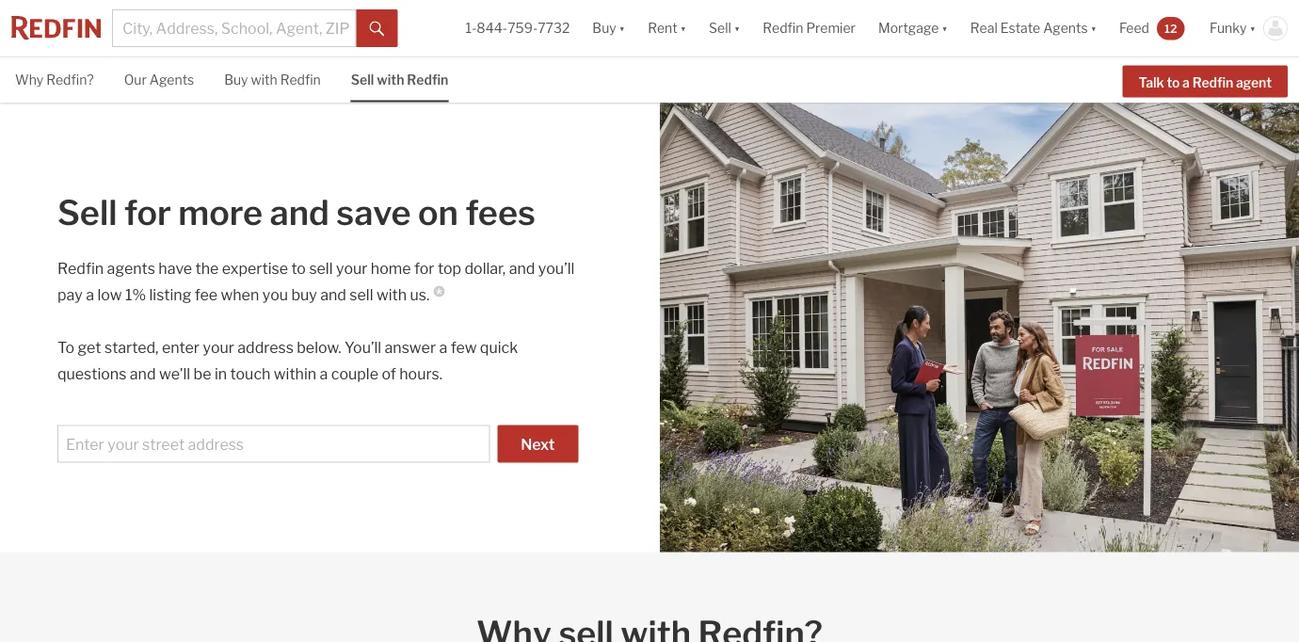 Task type: describe. For each thing, give the bounding box(es) containing it.
buy for buy with redfin
[[224, 72, 248, 88]]

the
[[195, 260, 219, 278]]

we'll
[[159, 365, 190, 383]]

your inside 'redfin agents have the expertise to sell your home for top dollar, and you'll pay a low 1% listing fee when you buy and sell with us.'
[[336, 260, 368, 278]]

premier
[[807, 20, 856, 36]]

rent
[[648, 20, 678, 36]]

few
[[451, 339, 477, 357]]

buy for buy ▾
[[593, 20, 617, 36]]

to inside button
[[1167, 74, 1180, 90]]

0 vertical spatial for
[[124, 192, 171, 233]]

touch
[[230, 365, 271, 383]]

1-
[[466, 20, 477, 36]]

home
[[371, 260, 411, 278]]

real
[[971, 20, 998, 36]]

our agents
[[124, 72, 194, 88]]

redfin inside 'redfin agents have the expertise to sell your home for top dollar, and you'll pay a low 1% listing fee when you buy and sell with us.'
[[57, 260, 104, 278]]

to inside 'redfin agents have the expertise to sell your home for top dollar, and you'll pay a low 1% listing fee when you buy and sell with us.'
[[291, 260, 306, 278]]

a left few
[[439, 339, 448, 357]]

fee
[[195, 286, 218, 304]]

1%
[[125, 286, 146, 304]]

sell for sell with redfin
[[351, 72, 374, 88]]

sell ▾
[[709, 20, 740, 36]]

▾ for rent ▾
[[680, 20, 687, 36]]

funky
[[1210, 20, 1247, 36]]

real estate agents ▾
[[971, 20, 1097, 36]]

buy
[[291, 286, 317, 304]]

address
[[238, 339, 294, 357]]

within
[[274, 365, 317, 383]]

a down below.
[[320, 365, 328, 383]]

with inside 'redfin agents have the expertise to sell your home for top dollar, and you'll pay a low 1% listing fee when you buy and sell with us.'
[[377, 286, 407, 304]]

1-844-759-7732 link
[[466, 20, 570, 36]]

low
[[97, 286, 122, 304]]

below.
[[297, 339, 341, 357]]

redfin agents have the expertise to sell your home for top dollar, and you'll pay a low 1% listing fee when you buy and sell with us.
[[57, 260, 575, 304]]

next
[[521, 436, 555, 454]]

844-
[[477, 20, 508, 36]]

you
[[262, 286, 288, 304]]

your inside to get started, enter your address below. you'll answer a few quick questions and we'll be in touch within a couple of hours.
[[203, 339, 234, 357]]

and inside to get started, enter your address below. you'll answer a few quick questions and we'll be in touch within a couple of hours.
[[130, 365, 156, 383]]

hours.
[[400, 365, 443, 383]]

listing
[[149, 286, 191, 304]]

disclaimer image
[[433, 286, 445, 297]]

quick
[[480, 339, 518, 357]]

why redfin?
[[15, 72, 94, 88]]

sell with redfin link
[[351, 57, 449, 100]]

0 horizontal spatial sell
[[309, 260, 333, 278]]

real estate agents ▾ button
[[959, 0, 1108, 57]]

of
[[382, 365, 396, 383]]

City, Address, School, Agent, ZIP search field
[[112, 9, 357, 47]]

feed
[[1120, 20, 1150, 36]]

buy ▾ button
[[593, 0, 625, 57]]

top
[[438, 260, 461, 278]]

get
[[78, 339, 101, 357]]

▾ for funky ▾
[[1250, 20, 1256, 36]]

an agent with customers in front of a redfin listing sign image
[[660, 103, 1300, 552]]

funky ▾
[[1210, 20, 1256, 36]]

sell for more and save on fees
[[57, 192, 536, 233]]

mortgage
[[879, 20, 939, 36]]

mortgage ▾ button
[[867, 0, 959, 57]]

us.
[[410, 286, 430, 304]]

when
[[221, 286, 259, 304]]

rent ▾ button
[[637, 0, 698, 57]]

agent
[[1236, 74, 1272, 90]]

to get started, enter your address below. you'll answer a few quick questions and we'll be in touch within a couple of hours.
[[57, 339, 518, 383]]

buy ▾ button
[[581, 0, 637, 57]]

agents
[[107, 260, 155, 278]]



Task type: vqa. For each thing, say whether or not it's contained in the screenshot.
Redfin?
yes



Task type: locate. For each thing, give the bounding box(es) containing it.
sell inside dropdown button
[[709, 20, 732, 36]]

why
[[15, 72, 44, 88]]

agents inside dropdown button
[[1044, 20, 1088, 36]]

2 ▾ from the left
[[680, 20, 687, 36]]

with for buy
[[251, 72, 277, 88]]

0 horizontal spatial to
[[291, 260, 306, 278]]

your
[[336, 260, 368, 278], [203, 339, 234, 357]]

agents right estate
[[1044, 20, 1088, 36]]

0 vertical spatial to
[[1167, 74, 1180, 90]]

your up in
[[203, 339, 234, 357]]

1 vertical spatial to
[[291, 260, 306, 278]]

a left low
[[86, 286, 94, 304]]

sell for sell for more and save on fees
[[57, 192, 117, 233]]

have
[[159, 260, 192, 278]]

started,
[[104, 339, 159, 357]]

your left home
[[336, 260, 368, 278]]

2 horizontal spatial sell
[[709, 20, 732, 36]]

1 horizontal spatial buy
[[593, 20, 617, 36]]

mortgage ▾ button
[[879, 0, 948, 57]]

redfin premier
[[763, 20, 856, 36]]

▾ right funky
[[1250, 20, 1256, 36]]

to right talk
[[1167, 74, 1180, 90]]

1 horizontal spatial your
[[336, 260, 368, 278]]

and left you'll
[[509, 260, 535, 278]]

our
[[124, 72, 147, 88]]

0 vertical spatial buy
[[593, 20, 617, 36]]

a right talk
[[1183, 74, 1190, 90]]

talk
[[1139, 74, 1165, 90]]

1 vertical spatial sell
[[350, 286, 373, 304]]

rent ▾ button
[[648, 0, 687, 57]]

1 vertical spatial agents
[[150, 72, 194, 88]]

buy ▾
[[593, 20, 625, 36]]

with down city, address, school, agent, zip search field
[[251, 72, 277, 88]]

sell
[[309, 260, 333, 278], [350, 286, 373, 304]]

with for sell
[[377, 72, 404, 88]]

couple
[[331, 365, 379, 383]]

and up 'redfin agents have the expertise to sell your home for top dollar, and you'll pay a low 1% listing fee when you buy and sell with us.'
[[270, 192, 329, 233]]

5 ▾ from the left
[[1091, 20, 1097, 36]]

expertise
[[222, 260, 288, 278]]

with
[[251, 72, 277, 88], [377, 72, 404, 88], [377, 286, 407, 304]]

you'll
[[538, 260, 575, 278]]

1 vertical spatial buy
[[224, 72, 248, 88]]

4 ▾ from the left
[[942, 20, 948, 36]]

sell ▾ button
[[698, 0, 752, 57]]

to
[[1167, 74, 1180, 90], [291, 260, 306, 278]]

buy down city, address, school, agent, zip search field
[[224, 72, 248, 88]]

0 vertical spatial sell
[[309, 260, 333, 278]]

mortgage ▾
[[879, 20, 948, 36]]

Enter your street address search field
[[57, 425, 490, 463]]

our agents link
[[124, 57, 194, 100]]

why redfin? link
[[15, 57, 94, 100]]

submit search image
[[370, 21, 385, 36]]

rent ▾
[[648, 20, 687, 36]]

1 horizontal spatial agents
[[1044, 20, 1088, 36]]

0 horizontal spatial for
[[124, 192, 171, 233]]

questions
[[57, 365, 127, 383]]

sell up buy
[[309, 260, 333, 278]]

with down home
[[377, 286, 407, 304]]

a inside button
[[1183, 74, 1190, 90]]

sell up 'agents'
[[57, 192, 117, 233]]

▾ left rent
[[619, 20, 625, 36]]

759-
[[508, 20, 538, 36]]

next button
[[497, 425, 579, 463]]

1 vertical spatial sell
[[351, 72, 374, 88]]

to up buy
[[291, 260, 306, 278]]

2 vertical spatial sell
[[57, 192, 117, 233]]

to
[[57, 339, 75, 357]]

pay
[[57, 286, 83, 304]]

save
[[336, 192, 411, 233]]

sell right rent ▾
[[709, 20, 732, 36]]

redfin premier button
[[752, 0, 867, 57]]

1 horizontal spatial for
[[414, 260, 435, 278]]

1 horizontal spatial to
[[1167, 74, 1180, 90]]

0 vertical spatial your
[[336, 260, 368, 278]]

0 horizontal spatial agents
[[150, 72, 194, 88]]

3 ▾ from the left
[[734, 20, 740, 36]]

more
[[178, 192, 263, 233]]

0 horizontal spatial buy
[[224, 72, 248, 88]]

▾ for sell ▾
[[734, 20, 740, 36]]

and
[[270, 192, 329, 233], [509, 260, 535, 278], [320, 286, 346, 304], [130, 365, 156, 383]]

a
[[1183, 74, 1190, 90], [86, 286, 94, 304], [439, 339, 448, 357], [320, 365, 328, 383]]

with down submit search icon
[[377, 72, 404, 88]]

sell
[[709, 20, 732, 36], [351, 72, 374, 88], [57, 192, 117, 233]]

1 horizontal spatial sell
[[350, 286, 373, 304]]

▾ right rent
[[680, 20, 687, 36]]

talk to a redfin agent
[[1139, 74, 1272, 90]]

redfin
[[763, 20, 804, 36], [280, 72, 321, 88], [407, 72, 449, 88], [1193, 74, 1234, 90], [57, 260, 104, 278]]

redfin?
[[46, 72, 94, 88]]

buy
[[593, 20, 617, 36], [224, 72, 248, 88]]

and right buy
[[320, 286, 346, 304]]

1 vertical spatial your
[[203, 339, 234, 357]]

answer
[[385, 339, 436, 357]]

you'll
[[345, 339, 382, 357]]

1-844-759-7732
[[466, 20, 570, 36]]

buy right the 7732
[[593, 20, 617, 36]]

▾ for mortgage ▾
[[942, 20, 948, 36]]

fees
[[466, 192, 536, 233]]

in
[[215, 365, 227, 383]]

sell for sell ▾
[[709, 20, 732, 36]]

▾ for buy ▾
[[619, 20, 625, 36]]

6 ▾ from the left
[[1250, 20, 1256, 36]]

buy with redfin
[[224, 72, 321, 88]]

buy with redfin link
[[224, 57, 321, 100]]

▾
[[619, 20, 625, 36], [680, 20, 687, 36], [734, 20, 740, 36], [942, 20, 948, 36], [1091, 20, 1097, 36], [1250, 20, 1256, 36]]

agents right "our"
[[150, 72, 194, 88]]

1 vertical spatial for
[[414, 260, 435, 278]]

for inside 'redfin agents have the expertise to sell your home for top dollar, and you'll pay a low 1% listing fee when you buy and sell with us.'
[[414, 260, 435, 278]]

be
[[194, 365, 211, 383]]

sell ▾ button
[[709, 0, 740, 57]]

for left top
[[414, 260, 435, 278]]

0 horizontal spatial sell
[[57, 192, 117, 233]]

7732
[[538, 20, 570, 36]]

sell with redfin
[[351, 72, 449, 88]]

for
[[124, 192, 171, 233], [414, 260, 435, 278]]

1 horizontal spatial sell
[[351, 72, 374, 88]]

12
[[1165, 21, 1178, 35]]

sell down home
[[350, 286, 373, 304]]

estate
[[1001, 20, 1041, 36]]

0 vertical spatial sell
[[709, 20, 732, 36]]

▾ right rent ▾
[[734, 20, 740, 36]]

enter
[[162, 339, 200, 357]]

dollar,
[[465, 260, 506, 278]]

0 horizontal spatial your
[[203, 339, 234, 357]]

and down started,
[[130, 365, 156, 383]]

0 vertical spatial agents
[[1044, 20, 1088, 36]]

1 ▾ from the left
[[619, 20, 625, 36]]

sell down submit search icon
[[351, 72, 374, 88]]

▾ left the feed
[[1091, 20, 1097, 36]]

a inside 'redfin agents have the expertise to sell your home for top dollar, and you'll pay a low 1% listing fee when you buy and sell with us.'
[[86, 286, 94, 304]]

agents
[[1044, 20, 1088, 36], [150, 72, 194, 88]]

talk to a redfin agent button
[[1123, 65, 1288, 97]]

buy inside dropdown button
[[593, 20, 617, 36]]

▾ right the 'mortgage'
[[942, 20, 948, 36]]

on
[[418, 192, 458, 233]]

for up 'agents'
[[124, 192, 171, 233]]

real estate agents ▾ link
[[971, 0, 1097, 57]]



